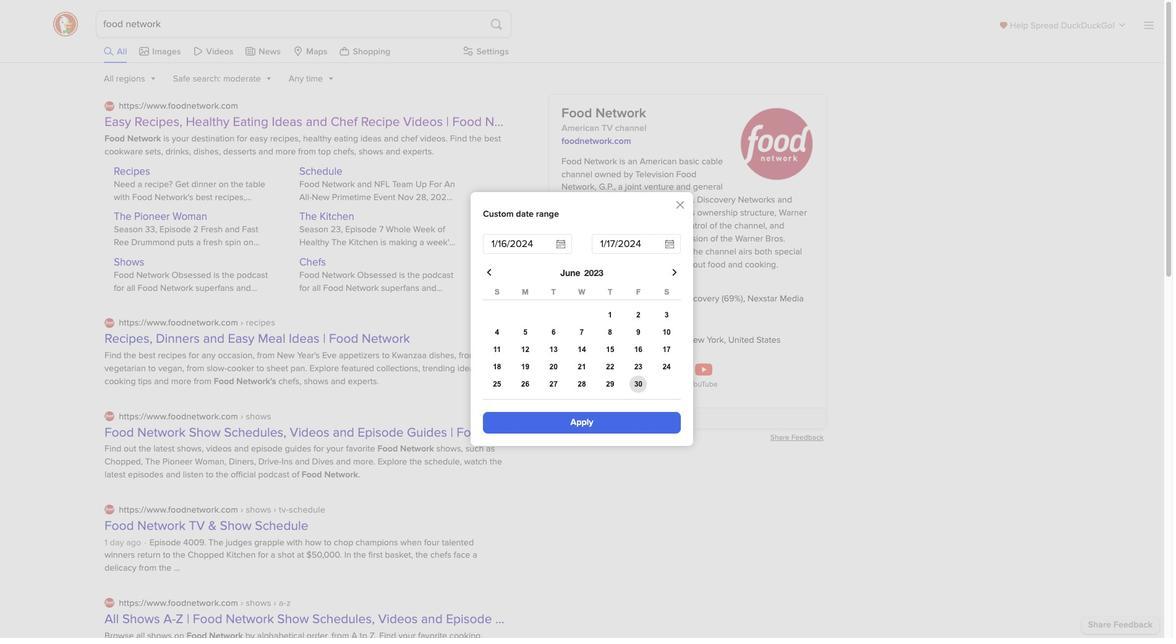 Task type: locate. For each thing, give the bounding box(es) containing it.
group.
[[620, 208, 647, 218], [660, 247, 686, 257]]

wikipedia down 22 button
[[600, 380, 633, 390]]

› for &
[[241, 505, 243, 516]]

0 vertical spatial best
[[484, 134, 501, 144]]

| up schedule,
[[451, 425, 453, 441]]

shows, up woman,
[[177, 444, 204, 455]]

17
[[663, 346, 671, 354]]

has
[[625, 221, 638, 231]]

more down recipes, at the left top of page
[[276, 147, 296, 157]]

1 horizontal spatial american
[[640, 156, 677, 167]]

is up "drinks,"
[[163, 134, 169, 144]]

food inside easy recipes, healthy eating ideas and chef recipe videos | food network link
[[452, 115, 482, 130]]

range
[[536, 209, 559, 220]]

heading containing june
[[483, 264, 681, 285]]

easy up food network
[[105, 115, 131, 130]]

nexstar inside discovery networks and nexstar media group.
[[562, 208, 592, 218]]

warner down "channel,"
[[735, 234, 763, 244]]

york,
[[707, 335, 726, 346]]

a left the joint
[[618, 182, 623, 193]]

ideas,
[[458, 364, 481, 374]]

heading
[[483, 264, 681, 285]]

warner inside discovery has operating control of the channel, and manages and operates it as a division of the warner bros. discovery u.s. networks group.
[[735, 234, 763, 244]]

kitchen down judges
[[226, 551, 256, 561]]

0 horizontal spatial dishes,
[[193, 147, 221, 157]]

channel inside food network american tv channel foodnetwork.com
[[615, 123, 647, 133]]

www.foodnetwork.com up dinners
[[147, 318, 238, 329]]

drive-
[[258, 457, 282, 468]]

recipes, dinners and easy meal ideas | food network
[[105, 332, 410, 347]]

1 shows, from the left
[[177, 444, 204, 455]]

1 vertical spatial group.
[[660, 247, 686, 257]]

bros. inside warner bros. discovery (69%), nexstar media group (31%)
[[659, 294, 679, 305]]

0 vertical spatial share feedback
[[771, 433, 824, 443]]

0 horizontal spatial new
[[277, 351, 295, 361]]

a left shot
[[271, 551, 276, 561]]

2 search domain foodnetwork.com image from the top
[[105, 318, 114, 328]]

best inside the find the best recipes for any occasion, from new year's eve appetizers to kwanzaa dishes, from vegetarian to vegan, from slow-cooker to sheet pan. explore featured collections, trending ideas, cooking tips and more from
[[139, 351, 156, 361]]

1 horizontal spatial best
[[484, 134, 501, 144]]

dishes, up trending
[[429, 351, 456, 361]]

1 vertical spatial find
[[105, 351, 121, 361]]

0 vertical spatial tv
[[602, 123, 613, 133]]

to up network's
[[257, 364, 264, 374]]

warner up 2
[[629, 294, 657, 305]]

schedule
[[299, 166, 343, 178], [255, 519, 308, 534]]

f
[[636, 288, 641, 297]]

by right w
[[593, 294, 602, 305]]

3 www.foodnetwork.com from the top
[[147, 412, 238, 422]]

channel up foodnetwork.com link
[[615, 123, 647, 133]]

nexstar right (69%),
[[748, 294, 778, 305]]

0 vertical spatial feedback
[[792, 433, 824, 443]]

share feedback for leftmost share feedback link
[[771, 433, 824, 443]]

grid containing s
[[483, 285, 681, 400]]

all for all
[[117, 46, 127, 57]]

| inside easy recipes, healthy eating ideas and chef recipe videos | food network link
[[446, 115, 449, 130]]

None field
[[483, 234, 572, 254], [592, 234, 681, 254], [483, 234, 572, 254], [592, 234, 681, 254]]

the inside the channel airs both special and regular episodic programs about food and cooking. wikipedia
[[688, 247, 703, 257]]

network inside food network is an american basic cable channel owned by television food network, g.p., a joint venture and general partnership between warner bros.
[[584, 156, 617, 167]]

the pioneer woman link
[[114, 211, 207, 224]]

shows left a-
[[122, 612, 160, 628]]

1 horizontal spatial networks
[[738, 195, 775, 206]]

search domain foodnetwork.com image up day
[[105, 505, 114, 515]]

from up sheet
[[257, 351, 275, 361]]

0 horizontal spatial recipes
[[158, 351, 186, 361]]

search domain foodnetwork.com image for all shows a-z | food network show schedules, videos and episode guides ...
[[105, 599, 114, 609]]

from inside episode 4009. the judges grapple with how to chop champions when four talented winners return to the chopped kitchen for a shot at $50,000. in the first basket, the chefs face a delicacy from the ...
[[139, 564, 157, 574]]

wikipedia link left the 30
[[600, 361, 633, 396]]

1 vertical spatial dishes,
[[429, 351, 456, 361]]

1 horizontal spatial recipes
[[246, 318, 275, 329]]

0 vertical spatial episode
[[358, 425, 404, 441]]

latest
[[154, 444, 175, 455], [105, 470, 126, 481]]

more.
[[353, 457, 375, 468]]

0 vertical spatial nexstar
[[562, 208, 592, 218]]

videos link
[[193, 46, 233, 63]]

1 horizontal spatial shows,
[[436, 444, 463, 455]]

0 vertical spatial your
[[172, 134, 189, 144]]

discovery inside warner bros. discovery (69%), nexstar media group (31%)
[[681, 294, 720, 305]]

share for rightmost share feedback link
[[1088, 620, 1112, 631]]

https:// www.foodnetwork.com › shows
[[119, 412, 271, 422]]

ideas
[[272, 115, 303, 130], [289, 332, 320, 347]]

0 horizontal spatial states
[[657, 320, 681, 330]]

vegetarian
[[105, 364, 146, 374]]

as inside discovery has operating control of the channel, and manages and operates it as a division of the warner bros. discovery u.s. networks group.
[[661, 234, 669, 244]]

5
[[523, 328, 528, 337]]

special
[[775, 247, 802, 257]]

warner inside food network is an american basic cable channel owned by television food network, g.p., a joint venture and general partnership between warner bros.
[[645, 195, 673, 206]]

1 vertical spatial states
[[757, 335, 781, 346]]

0 horizontal spatial media
[[594, 208, 618, 218]]

0 horizontal spatial share feedback
[[771, 433, 824, 443]]

of right division
[[711, 234, 718, 244]]

1 horizontal spatial dishes,
[[429, 351, 456, 361]]

shows up episode
[[246, 412, 271, 422]]

best right videos.
[[484, 134, 501, 144]]

safe search: moderate link
[[173, 68, 276, 90]]

from down healthy
[[298, 147, 316, 157]]

search domain foodnetwork.com image
[[105, 101, 114, 111], [105, 318, 114, 328], [105, 412, 114, 422], [105, 505, 114, 515], [105, 599, 114, 609]]

states right york,
[[757, 335, 781, 346]]

new inside the find the best recipes for any occasion, from new year's eve appetizers to kwanzaa dishes, from vegetarian to vegan, from slow-cooker to sheet pan. explore featured collections, trending ideas, cooking tips and more from
[[277, 351, 295, 361]]

ago
[[126, 538, 141, 548]]

20
[[550, 363, 558, 372]]

news link
[[246, 46, 281, 63]]

shows left tv-
[[246, 505, 271, 516]]

discovery up ownership
[[697, 195, 736, 206]]

1 vertical spatial recipes
[[158, 351, 186, 361]]

0 vertical spatial group.
[[620, 208, 647, 218]]

is left an
[[620, 156, 626, 167]]

g.p.,
[[599, 182, 616, 193]]

0 vertical spatial explore
[[310, 364, 339, 374]]

1 horizontal spatial feedback
[[1114, 620, 1153, 631]]

1 horizontal spatial guides
[[495, 612, 536, 628]]

1 vertical spatial easy
[[228, 332, 255, 347]]

2 vertical spatial channel
[[706, 247, 736, 257]]

the up about
[[688, 247, 703, 257]]

1 horizontal spatial by
[[624, 169, 633, 180]]

25
[[493, 380, 501, 389]]

of down ins
[[292, 470, 299, 481]]

recipes link
[[114, 166, 150, 179]]

29 button
[[602, 376, 619, 393]]

for inside is your destination for easy recipes, healthy eating ideas and chef videos. find the best cookware sets, drinks, dishes, desserts and more from top chefs, shows and experts.
[[237, 134, 247, 144]]

0 vertical spatial more
[[276, 147, 296, 157]]

< button
[[483, 264, 495, 283]]

1 vertical spatial kitchen
[[226, 551, 256, 561]]

shows for schedule
[[246, 505, 271, 516]]

www.foodnetwork.com up healthy
[[147, 101, 238, 111]]

the inside the find the best recipes for any occasion, from new year's eve appetizers to kwanzaa dishes, from vegetarian to vegan, from slow-cooker to sheet pan. explore featured collections, trending ideas, cooking tips and more from
[[124, 351, 136, 361]]

22 button
[[602, 359, 619, 376]]

search domain foodnetwork.com image down 'cooking'
[[105, 412, 114, 422]]

1 t from the left
[[551, 288, 556, 297]]

www.foodnetwork.com up 'videos'
[[147, 412, 238, 422]]

experts. down chef at the top left of the page
[[403, 147, 434, 157]]

cooking
[[105, 377, 136, 387]]

a-
[[163, 612, 176, 628]]

0 horizontal spatial more
[[171, 377, 191, 387]]

2 vertical spatial of
[[292, 470, 299, 481]]

find out the latest shows, videos and episode guides for your favorite food network
[[105, 444, 434, 455]]

1 www.foodnetwork.com from the top
[[147, 101, 238, 111]]

1 horizontal spatial s
[[664, 288, 669, 297]]

0 vertical spatial share feedback link
[[768, 433, 827, 443]]

the down recipes 'link'
[[114, 211, 132, 224]]

recipes,
[[135, 115, 182, 130], [105, 332, 152, 347]]

1 vertical spatial wikipedia link
[[600, 361, 633, 396]]

ideas up recipes, at the left top of page
[[272, 115, 303, 130]]

group. inside discovery networks and nexstar media group.
[[620, 208, 647, 218]]

more inside the find the best recipes for any occasion, from new year's eve appetizers to kwanzaa dishes, from vegetarian to vegan, from slow-cooker to sheet pan. explore featured collections, trending ideas, cooking tips and more from
[[171, 377, 191, 387]]

https:// up vegetarian
[[119, 318, 147, 329]]

recipes for best
[[158, 351, 186, 361]]

https:// up out
[[119, 412, 147, 422]]

the up chopped
[[209, 538, 224, 548]]

help spread duckduckgo! button
[[1000, 14, 1115, 37]]

more inside is your destination for easy recipes, healthy eating ideas and chef videos. find the best cookware sets, drinks, dishes, desserts and more from top chefs, shows and experts.
[[276, 147, 296, 157]]

0 vertical spatial wikipedia link
[[562, 272, 601, 283]]

27
[[550, 380, 558, 389]]

1 for 1
[[608, 311, 612, 320]]

0 horizontal spatial group.
[[620, 208, 647, 218]]

0 vertical spatial show
[[189, 425, 221, 441]]

group. up has
[[620, 208, 647, 218]]

channel up network,
[[562, 169, 592, 180]]

https:// down delicacy at the left bottom of the page
[[119, 599, 147, 609]]

wikipedia link
[[562, 272, 601, 283], [600, 361, 633, 396]]

warner down venture
[[645, 195, 673, 206]]

all for all regions
[[104, 74, 114, 84]]

1 horizontal spatial united
[[728, 335, 754, 346]]

your up "drinks,"
[[172, 134, 189, 144]]

settings
[[477, 46, 509, 57]]

facebook link
[[645, 361, 678, 396]]

www.foodnetwork.com for a-
[[147, 599, 238, 609]]

latest down chopped, at the bottom left of page
[[105, 470, 126, 481]]

find up vegetarian
[[105, 351, 121, 361]]

when
[[400, 538, 422, 548]]

top
[[318, 147, 331, 157]]

1 horizontal spatial more
[[276, 147, 296, 157]]

0 vertical spatial american
[[562, 123, 600, 133]]

find the best recipes for any occasion, from new year's eve appetizers to kwanzaa dishes, from vegetarian to vegan, from slow-cooker to sheet pan. explore featured collections, trending ideas, cooking tips and more from
[[105, 351, 481, 387]]

0 vertical spatial experts.
[[403, 147, 434, 157]]

shows, up schedule,
[[436, 444, 463, 455]]

search domain foodnetwork.com image for easy recipes, healthy eating ideas and chef recipe videos | food network
[[105, 101, 114, 111]]

media down between
[[594, 208, 618, 218]]

and inside the find the best recipes for any occasion, from new year's eve appetizers to kwanzaa dishes, from vegetarian to vegan, from slow-cooker to sheet pan. explore featured collections, trending ideas, cooking tips and more from
[[154, 377, 169, 387]]

0 horizontal spatial shows,
[[177, 444, 204, 455]]

1 inside 'button'
[[608, 311, 612, 320]]

and
[[306, 115, 327, 130], [384, 134, 399, 144], [259, 147, 273, 157], [386, 147, 401, 157], [676, 182, 691, 193], [778, 195, 792, 206], [770, 221, 785, 231], [600, 234, 614, 244], [562, 260, 576, 270], [728, 260, 743, 270], [203, 332, 225, 347], [154, 377, 169, 387], [331, 377, 346, 387], [333, 425, 354, 441], [234, 444, 249, 455], [295, 457, 310, 468], [336, 457, 351, 468], [166, 470, 181, 481], [421, 612, 443, 628]]

american inside food network is an american basic cable channel owned by television food network, g.p., a joint venture and general partnership between warner bros.
[[640, 156, 677, 167]]

schedule down top
[[299, 166, 343, 178]]

group
[[629, 304, 653, 315]]

to right return
[[163, 551, 171, 561]]

schedules, inside "link"
[[224, 425, 286, 441]]

1 vertical spatial tv
[[189, 519, 205, 534]]

a inside food network is an american basic cable channel owned by television food network, g.p., a joint venture and general partnership between warner bros.
[[618, 182, 623, 193]]

recipes
[[114, 166, 150, 178]]

shows
[[114, 257, 144, 269], [122, 612, 160, 628]]

5 https:// from the top
[[119, 599, 147, 609]]

is
[[163, 134, 169, 144], [620, 156, 626, 167]]

2 button
[[630, 307, 647, 324]]

4 www.foodnetwork.com from the top
[[147, 505, 238, 516]]

find inside the find the best recipes for any occasion, from new year's eve appetizers to kwanzaa dishes, from vegetarian to vegan, from slow-cooker to sheet pan. explore featured collections, trending ideas, cooking tips and more from
[[105, 351, 121, 361]]

pioneer up "listen"
[[163, 457, 193, 468]]

1 https:// from the top
[[119, 101, 147, 111]]

networks up structure, in the top of the page
[[738, 195, 775, 206]]

1 horizontal spatial schedules,
[[312, 612, 375, 628]]

woman
[[173, 211, 207, 224]]

0 vertical spatial guides
[[407, 425, 447, 441]]

https:// for food network tv & show schedule
[[119, 505, 147, 516]]

and inside food network is an american basic cable channel owned by television food network, g.p., a joint venture and general partnership between warner bros.
[[676, 182, 691, 193]]

0 vertical spatial kitchen
[[320, 211, 354, 224]]

meal
[[258, 332, 286, 347]]

for up dives
[[314, 444, 324, 455]]

explore down eve
[[310, 364, 339, 374]]

channel inside food network is an american basic cable channel owned by television food network, g.p., a joint venture and general partnership between warner bros.
[[562, 169, 592, 180]]

wikipedia up w
[[562, 272, 601, 283]]

1 horizontal spatial share feedback
[[1088, 620, 1153, 631]]

0 horizontal spatial s
[[495, 288, 500, 297]]

channel up food
[[706, 247, 736, 257]]

1 horizontal spatial your
[[326, 444, 344, 455]]

1 horizontal spatial media
[[780, 294, 804, 305]]

settings link
[[462, 40, 509, 63]]

food inside food network american tv channel foodnetwork.com
[[562, 105, 592, 121]]

control
[[680, 221, 708, 231]]

american inside food network american tv channel foodnetwork.com
[[562, 123, 600, 133]]

0 vertical spatial media
[[594, 208, 618, 218]]

2 https:// from the top
[[119, 318, 147, 329]]

kitchen down schedule link
[[320, 211, 354, 224]]

1 vertical spatial share
[[1088, 620, 1112, 631]]

feedback
[[792, 433, 824, 443], [1114, 620, 1153, 631]]

2 vertical spatial show
[[277, 612, 309, 628]]

find right videos.
[[450, 134, 467, 144]]

food inside 'recipes, dinners and easy meal ideas | food network' link
[[329, 332, 359, 347]]

1 horizontal spatial experts.
[[403, 147, 434, 157]]

all left 'regions'
[[104, 74, 114, 84]]

all up all regions
[[117, 46, 127, 57]]

venture
[[644, 182, 674, 193]]

www.foodnetwork.com up z
[[147, 599, 238, 609]]

states down '3'
[[657, 320, 681, 330]]

3 search domain foodnetwork.com image from the top
[[105, 412, 114, 422]]

find
[[450, 134, 467, 144], [105, 351, 121, 361], [105, 444, 121, 455]]

| inside all shows a-z | food network show schedules, videos and episode guides ... link
[[187, 612, 190, 628]]

guides
[[407, 425, 447, 441], [495, 612, 536, 628]]

5 search domain foodnetwork.com image from the top
[[105, 599, 114, 609]]

1 vertical spatial american
[[640, 156, 677, 167]]

latest inside shows, such as chopped, the pioneer woman, diners, drive-ins and dives and more. explore the schedule, watch the latest episodes and listen to the official podcast of
[[105, 470, 126, 481]]

4 https:// from the top
[[119, 505, 147, 516]]

0 vertical spatial find
[[450, 134, 467, 144]]

to down woman,
[[206, 470, 214, 481]]

for down "grapple"
[[258, 551, 269, 561]]

experts. down 'featured'
[[348, 377, 379, 387]]

https:// for recipes, dinners and easy meal ideas | food network
[[119, 318, 147, 329]]

tv left &
[[189, 519, 205, 534]]

show up judges
[[220, 519, 252, 534]]

t up 1 'button'
[[608, 288, 613, 297]]

recipes inside the find the best recipes for any occasion, from new year's eve appetizers to kwanzaa dishes, from vegetarian to vegan, from slow-cooker to sheet pan. explore featured collections, trending ideas, cooking tips and more from
[[158, 351, 186, 361]]

delicacy
[[105, 564, 137, 574]]

from inside is your destination for easy recipes, healthy eating ideas and chef videos. find the best cookware sets, drinks, dishes, desserts and more from top chefs, shows and experts.
[[298, 147, 316, 157]]

dishes, down the destination
[[193, 147, 221, 157]]

https:// for food network show schedules, videos and episode guides | food network
[[119, 412, 147, 422]]

1 horizontal spatial ...
[[539, 612, 548, 628]]

0 vertical spatial chefs,
[[333, 147, 356, 157]]

1 vertical spatial pioneer
[[163, 457, 193, 468]]

x link
[[676, 201, 685, 210]]

0 horizontal spatial is
[[163, 134, 169, 144]]

0 horizontal spatial feedback
[[792, 433, 824, 443]]

pioneer left woman
[[134, 211, 170, 224]]

the kitchen
[[299, 211, 354, 224]]

0 horizontal spatial ...
[[174, 564, 180, 574]]

the kitchen link
[[299, 211, 354, 224]]

for left any
[[189, 351, 199, 361]]

show inside food network show schedules, videos and episode guides | food network "link"
[[189, 425, 221, 441]]

for inside the find the best recipes for any occasion, from new year's eve appetizers to kwanzaa dishes, from vegetarian to vegan, from slow-cooker to sheet pan. explore featured collections, trending ideas, cooking tips and more from
[[189, 351, 199, 361]]

schedule down tv-
[[255, 519, 308, 534]]

bros. inside food network is an american basic cable channel owned by television food network, g.p., a joint venture and general partnership between warner bros.
[[675, 195, 695, 206]]

0 vertical spatial latest
[[154, 444, 175, 455]]

food inside all shows a-z | food network show schedules, videos and episode guides ... link
[[193, 612, 222, 628]]

discovery networks and nexstar media group.
[[562, 195, 792, 218]]

share for leftmost share feedback link
[[771, 433, 790, 443]]

1 vertical spatial is
[[620, 156, 626, 167]]

1 vertical spatial schedule
[[255, 519, 308, 534]]

2 www.foodnetwork.com from the top
[[147, 318, 238, 329]]

new up the 16
[[629, 335, 646, 346]]

1
[[608, 311, 612, 320], [105, 538, 108, 548]]

by down an
[[624, 169, 633, 180]]

$50,000.
[[306, 551, 342, 561]]

food network show schedules, videos and episode guides | food network
[[105, 425, 538, 441]]

0 vertical spatial ideas
[[272, 115, 303, 130]]

chefs, inside is your destination for easy recipes, healthy eating ideas and chef videos. find the best cookware sets, drinks, dishes, desserts and more from top chefs, shows and experts.
[[333, 147, 356, 157]]

discovery left (69%),
[[681, 294, 720, 305]]

0 horizontal spatial easy
[[105, 115, 131, 130]]

custom date range
[[483, 209, 559, 220]]

bros. up manages
[[562, 221, 581, 231]]

network
[[596, 105, 646, 121], [485, 115, 534, 130], [127, 134, 161, 144], [584, 156, 617, 167], [362, 332, 410, 347], [137, 425, 186, 441], [489, 425, 538, 441], [400, 444, 434, 455], [324, 470, 358, 481], [137, 519, 186, 534], [226, 612, 274, 628]]

warner right structure, in the top of the page
[[779, 208, 807, 218]]

episode
[[251, 444, 283, 455]]

1 vertical spatial feedback
[[1114, 620, 1153, 631]]

1 vertical spatial channel
[[562, 169, 592, 180]]

1 horizontal spatial explore
[[378, 457, 407, 468]]

united states
[[629, 320, 681, 330]]

media down special
[[780, 294, 804, 305]]

ins
[[282, 457, 293, 468]]

0 vertical spatial dishes,
[[193, 147, 221, 157]]

0 vertical spatial share
[[771, 433, 790, 443]]

s up (31%)
[[664, 288, 669, 297]]

| inside food network show schedules, videos and episode guides | food network "link"
[[451, 425, 453, 441]]

find inside is your destination for easy recipes, healthy eating ideas and chef videos. find the best cookware sets, drinks, dishes, desserts and more from top chefs, shows and experts.
[[450, 134, 467, 144]]

tv-
[[279, 505, 289, 516]]

show down https:// www.foodnetwork.com › shows
[[189, 425, 221, 441]]

united right york,
[[728, 335, 754, 346]]

watch
[[464, 457, 487, 468]]

0 vertical spatial all
[[117, 46, 127, 57]]

1 vertical spatial share feedback
[[1088, 620, 1153, 631]]

an
[[628, 156, 638, 167]]

1 horizontal spatial latest
[[154, 444, 175, 455]]

shows for and
[[246, 412, 271, 422]]

1 vertical spatial best
[[139, 351, 156, 361]]

5 www.foodnetwork.com from the top
[[147, 599, 238, 609]]

tv inside food network american tv channel foodnetwork.com
[[602, 123, 613, 133]]

the up episodes
[[145, 457, 160, 468]]

| up eve
[[323, 332, 326, 347]]

18 button
[[489, 359, 506, 376]]

feedback for rightmost share feedback link
[[1114, 620, 1153, 631]]

pioneer inside shows, such as chopped, the pioneer woman, diners, drive-ins and dives and more. explore the schedule, watch the latest episodes and listen to the official podcast of
[[163, 457, 193, 468]]

easy up occasion,
[[228, 332, 255, 347]]

0 vertical spatial 1
[[608, 311, 612, 320]]

the inside is your destination for easy recipes, healthy eating ideas and chef videos. find the best cookware sets, drinks, dishes, desserts and more from top chefs, shows and experts.
[[469, 134, 482, 144]]

⇶
[[1145, 20, 1154, 30]]

shows down the pioneer woman link
[[114, 257, 144, 269]]

1 vertical spatial explore
[[378, 457, 407, 468]]

as
[[661, 234, 669, 244], [486, 444, 495, 455]]

grid
[[483, 285, 681, 400]]

3 https:// from the top
[[119, 412, 147, 422]]

2 horizontal spatial channel
[[706, 247, 736, 257]]

4 search domain foodnetwork.com image from the top
[[105, 505, 114, 515]]

new up sheet
[[277, 351, 295, 361]]

search domain foodnetwork.com image down delicacy at the left bottom of the page
[[105, 599, 114, 609]]

tv up the foodnetwork.com
[[602, 123, 613, 133]]

1 vertical spatial media
[[780, 294, 804, 305]]

programs
[[644, 260, 681, 270]]

chefs, down eating
[[333, 147, 356, 157]]

0 vertical spatial as
[[661, 234, 669, 244]]

recipes, down https:// www.foodnetwork.com
[[135, 115, 182, 130]]

all down delicacy at the left bottom of the page
[[105, 612, 119, 628]]

1 horizontal spatial as
[[661, 234, 669, 244]]

channel
[[615, 123, 647, 133], [562, 169, 592, 180], [706, 247, 736, 257]]

2 shows, from the left
[[436, 444, 463, 455]]

0 vertical spatial pioneer
[[134, 211, 170, 224]]

apply
[[571, 418, 594, 428]]

0 vertical spatial wikipedia
[[562, 272, 601, 283]]

grapple
[[254, 538, 284, 548]]

your up dives
[[326, 444, 344, 455]]

...
[[174, 564, 180, 574], [539, 612, 548, 628]]

› for z
[[241, 599, 243, 609]]

1 search domain foodnetwork.com image from the top
[[105, 101, 114, 111]]

2 vertical spatial episode
[[446, 612, 492, 628]]

as right "such"
[[486, 444, 495, 455]]

more
[[276, 147, 296, 157], [171, 377, 191, 387]]

chef
[[331, 115, 358, 130]]

1 horizontal spatial t
[[608, 288, 613, 297]]

sheet
[[267, 364, 288, 374]]

chefs, down 'pan.'
[[278, 377, 302, 387]]

0 horizontal spatial schedules,
[[224, 425, 286, 441]]

0 vertical spatial of
[[710, 221, 717, 231]]

1 horizontal spatial share
[[1088, 620, 1112, 631]]

it
[[654, 234, 658, 244]]

ideas up year's
[[289, 332, 320, 347]]

bros. up both
[[766, 234, 786, 244]]

any time
[[289, 74, 323, 84]]



Task type: describe. For each thing, give the bounding box(es) containing it.
the for kitchen
[[299, 211, 317, 224]]

bros. inside despite this ownership structure, warner bros.
[[562, 221, 581, 231]]

networks inside discovery has operating control of the channel, and manages and operates it as a division of the warner bros. discovery u.s. networks group.
[[620, 247, 657, 257]]

0 vertical spatial states
[[657, 320, 681, 330]]

guides inside food network show schedules, videos and episode guides | food network "link"
[[407, 425, 447, 441]]

food inside food network tv & show schedule link
[[105, 519, 134, 534]]

your inside is your destination for easy recipes, healthy eating ideas and chef videos. find the best cookware sets, drinks, dishes, desserts and more from top chefs, shows and experts.
[[172, 134, 189, 144]]

show inside food network tv & show schedule link
[[220, 519, 252, 534]]

guides inside all shows a-z | food network show schedules, videos and episode guides ... link
[[495, 612, 536, 628]]

woman,
[[195, 457, 227, 468]]

cookware
[[105, 147, 143, 157]]

episode inside episode 4009. the judges grapple with how to chop champions when four talented winners return to the chopped kitchen for a shot at $50,000. in the first basket, the chefs face a delicacy from the ...
[[149, 538, 181, 548]]

june 2023
[[561, 268, 604, 278]]

channel inside the channel airs both special and regular episodic programs about food and cooking. wikipedia
[[706, 247, 736, 257]]

16
[[634, 346, 643, 354]]

a inside discovery has operating control of the channel, and manages and operates it as a division of the warner bros. discovery u.s. networks group.
[[672, 234, 676, 244]]

1 s from the left
[[495, 288, 500, 297]]

chopped,
[[105, 457, 143, 468]]

safe search: moderate
[[173, 74, 261, 84]]

maps
[[306, 46, 328, 57]]

show inside all shows a-z | food network show schedules, videos and episode guides ... link
[[277, 612, 309, 628]]

20 button
[[545, 359, 562, 376]]

0 horizontal spatial by
[[593, 294, 602, 305]]

network,
[[562, 182, 597, 193]]

return
[[137, 551, 161, 561]]

www.foodnetwork.com for and
[[147, 318, 238, 329]]

network's
[[237, 377, 276, 387]]

shows for food
[[246, 599, 271, 609]]

shows, such as chopped, the pioneer woman, diners, drive-ins and dives and more. explore the schedule, watch the latest episodes and listen to the official podcast of
[[105, 444, 502, 481]]

1 vertical spatial recipes,
[[105, 332, 152, 347]]

shows down 'pan.'
[[304, 377, 329, 387]]

podcast
[[258, 470, 289, 481]]

shopping link
[[340, 46, 390, 63]]

episode 4009. the judges grapple with how to chop champions when four talented winners return to the chopped kitchen for a shot at $50,000. in the first basket, the chefs face a delicacy from the ...
[[105, 538, 477, 574]]

city,
[[668, 335, 685, 346]]

food network american tv channel foodnetwork.com
[[562, 105, 647, 146]]

and inside discovery networks and nexstar media group.
[[778, 195, 792, 206]]

| inside 'recipes, dinners and easy meal ideas | food network' link
[[323, 332, 326, 347]]

› for schedules,
[[241, 412, 243, 422]]

1 vertical spatial of
[[711, 234, 718, 244]]

food network's chefs, shows and experts.
[[214, 377, 379, 387]]

group. inside discovery has operating control of the channel, and manages and operates it as a division of the warner bros. discovery u.s. networks group.
[[660, 247, 686, 257]]

17 button
[[658, 341, 676, 359]]

0 vertical spatial recipes,
[[135, 115, 182, 130]]

chef
[[401, 134, 418, 144]]

networks inside discovery networks and nexstar media group.
[[738, 195, 775, 206]]

the for pioneer
[[114, 211, 132, 224]]

first
[[369, 551, 383, 561]]

warner inside warner bros. discovery (69%), nexstar media group (31%)
[[629, 294, 657, 305]]

23 button
[[630, 359, 647, 376]]

a right face
[[473, 551, 477, 561]]

country
[[562, 320, 593, 330]]

share feedback for rightmost share feedback link
[[1088, 620, 1153, 631]]

wikipedia inside the channel airs both special and regular episodic programs about food and cooking. wikipedia
[[562, 272, 601, 283]]

kwanzaa
[[392, 351, 427, 361]]

website
[[562, 380, 588, 390]]

the inside shows, such as chopped, the pioneer woman, diners, drive-ins and dives and more. explore the schedule, watch the latest episodes and listen to the official podcast of
[[145, 457, 160, 468]]

any
[[202, 351, 216, 361]]

12
[[521, 346, 530, 354]]

guides
[[285, 444, 311, 455]]

0 vertical spatial shows
[[114, 257, 144, 269]]

find for find out the latest shows, videos and episode guides for your favorite food network
[[105, 444, 121, 455]]

to up $50,000.
[[324, 538, 332, 548]]

any time link
[[289, 68, 338, 90]]

images link
[[139, 46, 181, 63]]

media inside warner bros. discovery (69%), nexstar media group (31%)
[[780, 294, 804, 305]]

1 vertical spatial wikipedia
[[600, 380, 633, 390]]

is inside food network is an american basic cable channel owned by television food network, g.p., a joint venture and general partnership between warner bros.
[[620, 156, 626, 167]]

moderate
[[223, 74, 261, 84]]

website link
[[562, 361, 588, 396]]

chefs link
[[299, 257, 326, 270]]

4
[[495, 328, 499, 337]]

all shows a-z | food network show schedules, videos and episode guides ...
[[105, 612, 548, 628]]

slow-
[[207, 364, 227, 374]]

0 horizontal spatial experts.
[[348, 377, 379, 387]]

1 vertical spatial your
[[326, 444, 344, 455]]

1 vertical spatial schedules,
[[312, 612, 375, 628]]

22
[[606, 363, 614, 372]]

1 vertical spatial ideas
[[289, 332, 320, 347]]

> button
[[669, 264, 681, 283]]

19 button
[[517, 359, 534, 376]]

bros. inside discovery has operating control of the channel, and manages and operates it as a division of the warner bros. discovery u.s. networks group.
[[766, 234, 786, 244]]

for inside episode 4009. the judges grapple with how to chop champions when four talented winners return to the chopped kitchen for a shot at $50,000. in the first basket, the chefs face a delicacy from the ...
[[258, 551, 269, 561]]

search domain foodnetwork.com image for food network tv & show schedule
[[105, 505, 114, 515]]

14 button
[[573, 341, 591, 359]]

schedule,
[[424, 457, 462, 468]]

new york city, new york, united states
[[629, 335, 781, 346]]

cooker
[[227, 364, 254, 374]]

... inside episode 4009. the judges grapple with how to chop champions when four talented winners return to the chopped kitchen for a shot at $50,000. in the first basket, the chefs face a delicacy from the ...
[[174, 564, 180, 574]]

featured
[[341, 364, 374, 374]]

trending
[[423, 364, 455, 374]]

discovery inside discovery networks and nexstar media group.
[[697, 195, 736, 206]]

food network
[[105, 134, 161, 144]]

joint
[[625, 182, 642, 193]]

shows inside is your destination for easy recipes, healthy eating ideas and chef videos. find the best cookware sets, drinks, dishes, desserts and more from top chefs, shows and experts.
[[359, 147, 384, 157]]

dishes, inside the find the best recipes for any occasion, from new year's eve appetizers to kwanzaa dishes, from vegetarian to vegan, from slow-cooker to sheet pan. explore featured collections, trending ideas, cooking tips and more from
[[429, 351, 456, 361]]

ideas
[[361, 134, 382, 144]]

feedback for leftmost share feedback link
[[792, 433, 824, 443]]

30
[[634, 380, 643, 389]]

1 vertical spatial ...
[[539, 612, 548, 628]]

shot
[[278, 551, 295, 561]]

1 vertical spatial chefs,
[[278, 377, 302, 387]]

0 vertical spatial schedule
[[299, 166, 343, 178]]

2 s from the left
[[664, 288, 669, 297]]

regions
[[116, 74, 145, 84]]

chopped
[[188, 551, 224, 561]]

is inside is your destination for easy recipes, healthy eating ideas and chef videos. find the best cookware sets, drinks, dishes, desserts and more from top chefs, shows and experts.
[[163, 134, 169, 144]]

dishes, inside is your destination for easy recipes, healthy eating ideas and chef videos. find the best cookware sets, drinks, dishes, desserts and more from top chefs, shows and experts.
[[193, 147, 221, 157]]

10 button
[[658, 324, 676, 341]]

› for easy
[[241, 318, 243, 329]]

tips
[[138, 377, 152, 387]]

1 day ago
[[105, 538, 141, 548]]

discovery up u.s.
[[584, 221, 622, 231]]

29
[[606, 380, 614, 389]]

of inside shows, such as chopped, the pioneer woman, diners, drive-ins and dives and more. explore the schedule, watch the latest episodes and listen to the official podcast of
[[292, 470, 299, 481]]

discovery down manages
[[562, 247, 600, 257]]

x
[[676, 201, 685, 210]]

vegan,
[[158, 364, 184, 374]]

destination
[[191, 134, 235, 144]]

0 horizontal spatial united
[[629, 320, 654, 330]]

24 button
[[658, 359, 676, 376]]

1 horizontal spatial new
[[629, 335, 646, 346]]

the for channel
[[688, 247, 703, 257]]

despite this ownership structure, warner bros.
[[562, 208, 807, 231]]

facebook
[[645, 380, 678, 390]]

kitchen inside episode 4009. the judges grapple with how to chop champions when four talented winners return to the chopped kitchen for a shot at $50,000. in the first basket, the chefs face a delicacy from the ...
[[226, 551, 256, 561]]

https:// www.foodnetwork.com
[[119, 101, 238, 111]]

19
[[521, 363, 530, 372]]

search domain foodnetwork.com image for food network show schedules, videos and episode guides | food network
[[105, 412, 114, 422]]

from down any
[[187, 364, 204, 374]]

operating
[[641, 221, 678, 231]]

2 horizontal spatial new
[[687, 335, 705, 346]]

0 vertical spatial easy
[[105, 115, 131, 130]]

1 horizontal spatial share feedback link
[[1082, 617, 1160, 635]]

schedule link
[[299, 166, 343, 179]]

shows, inside shows, such as chopped, the pioneer woman, diners, drive-ins and dives and more. explore the schedule, watch the latest episodes and listen to the official podcast of
[[436, 444, 463, 455]]

as inside shows, such as chopped, the pioneer woman, diners, drive-ins and dives and more. explore the schedule, watch the latest episodes and listen to the official podcast of
[[486, 444, 495, 455]]

to up tips at the bottom of the page
[[148, 364, 156, 374]]

https:// for all shows a-z | food network show schedules, videos and episode guides ...
[[119, 599, 147, 609]]

0 horizontal spatial tv
[[189, 519, 205, 534]]

and inside "link"
[[333, 425, 354, 441]]

shows link
[[114, 257, 144, 270]]

from down slow-
[[194, 377, 212, 387]]

1 horizontal spatial easy
[[228, 332, 255, 347]]

1 horizontal spatial kitchen
[[320, 211, 354, 224]]

2
[[636, 311, 641, 320]]

2023
[[584, 268, 604, 278]]

general
[[693, 182, 723, 193]]

0 horizontal spatial share feedback link
[[768, 433, 827, 443]]

network inside food network american tv channel foodnetwork.com
[[596, 105, 646, 121]]

food
[[708, 260, 726, 270]]

https:// www.foodnetwork.com › shows › tv-schedule
[[119, 505, 325, 516]]

all regions
[[104, 74, 145, 84]]

pan.
[[291, 364, 307, 374]]

by inside food network is an american basic cable channel owned by television food network, g.p., a joint venture and general partnership between warner bros.
[[624, 169, 633, 180]]

find for find the best recipes for any occasion, from new year's eve appetizers to kwanzaa dishes, from vegetarian to vegan, from slow-cooker to sheet pan. explore featured collections, trending ideas, cooking tips and more from
[[105, 351, 121, 361]]

recipes for ›
[[246, 318, 275, 329]]

all for all shows a-z | food network show schedules, videos and episode guides ...
[[105, 612, 119, 628]]

appetizers
[[339, 351, 380, 361]]

episode inside all shows a-z | food network show schedules, videos and episode guides ... link
[[446, 612, 492, 628]]

all link
[[104, 46, 127, 63]]

2 t from the left
[[608, 288, 613, 297]]

episode inside food network show schedules, videos and episode guides | food network "link"
[[358, 425, 404, 441]]

discovery has operating control of the channel, and manages and operates it as a division of the warner bros. discovery u.s. networks group.
[[562, 221, 786, 257]]

to up collections,
[[382, 351, 390, 361]]

explore inside the find the best recipes for any occasion, from new year's eve appetizers to kwanzaa dishes, from vegetarian to vegan, from slow-cooker to sheet pan. explore featured collections, trending ideas, cooking tips and more from
[[310, 364, 339, 374]]

media inside discovery networks and nexstar media group.
[[594, 208, 618, 218]]

.
[[358, 470, 360, 481]]

all shows a-z | food network show schedules, videos and episode guides ... link
[[105, 612, 548, 628]]

www.foodnetwork.com for tv
[[147, 505, 238, 516]]

with
[[287, 538, 303, 548]]

from up ideas,
[[459, 351, 477, 361]]

18
[[493, 363, 501, 372]]

⇶ link
[[1139, 15, 1160, 36]]

explore inside shows, such as chopped, the pioneer woman, diners, drive-ins and dives and more. explore the schedule, watch the latest episodes and listen to the official podcast of
[[378, 457, 407, 468]]

experts. inside is your destination for easy recipes, healthy eating ideas and chef videos. find the best cookware sets, drinks, dishes, desserts and more from top chefs, shows and experts.
[[403, 147, 434, 157]]

7
[[580, 328, 584, 337]]

date
[[516, 209, 534, 220]]

search domain foodnetwork.com image for recipes, dinners and easy meal ideas | food network
[[105, 318, 114, 328]]

diners,
[[229, 457, 256, 468]]

warner inside despite this ownership structure, warner bros.
[[779, 208, 807, 218]]

the inside episode 4009. the judges grapple with how to chop champions when four talented winners return to the chopped kitchen for a shot at $50,000. in the first basket, the chefs face a delicacy from the ...
[[209, 538, 224, 548]]

>
[[671, 269, 679, 277]]

videos inside "link"
[[290, 425, 330, 441]]

youtube
[[690, 380, 718, 390]]

1 for 1 day ago
[[105, 538, 108, 548]]

to inside shows, such as chopped, the pioneer woman, diners, drive-ins and dives and more. explore the schedule, watch the latest episodes and listen to the official podcast of
[[206, 470, 214, 481]]

ownership
[[697, 208, 738, 218]]

1 vertical spatial shows
[[122, 612, 160, 628]]

nexstar inside warner bros. discovery (69%), nexstar media group (31%)
[[748, 294, 778, 305]]

www.foodnetwork.com for show
[[147, 412, 238, 422]]

best inside is your destination for easy recipes, healthy eating ideas and chef videos. find the best cookware sets, drinks, dishes, desserts and more from top chefs, shows and experts.
[[484, 134, 501, 144]]



Task type: vqa. For each thing, say whether or not it's contained in the screenshot.
3rd https:// from the top
yes



